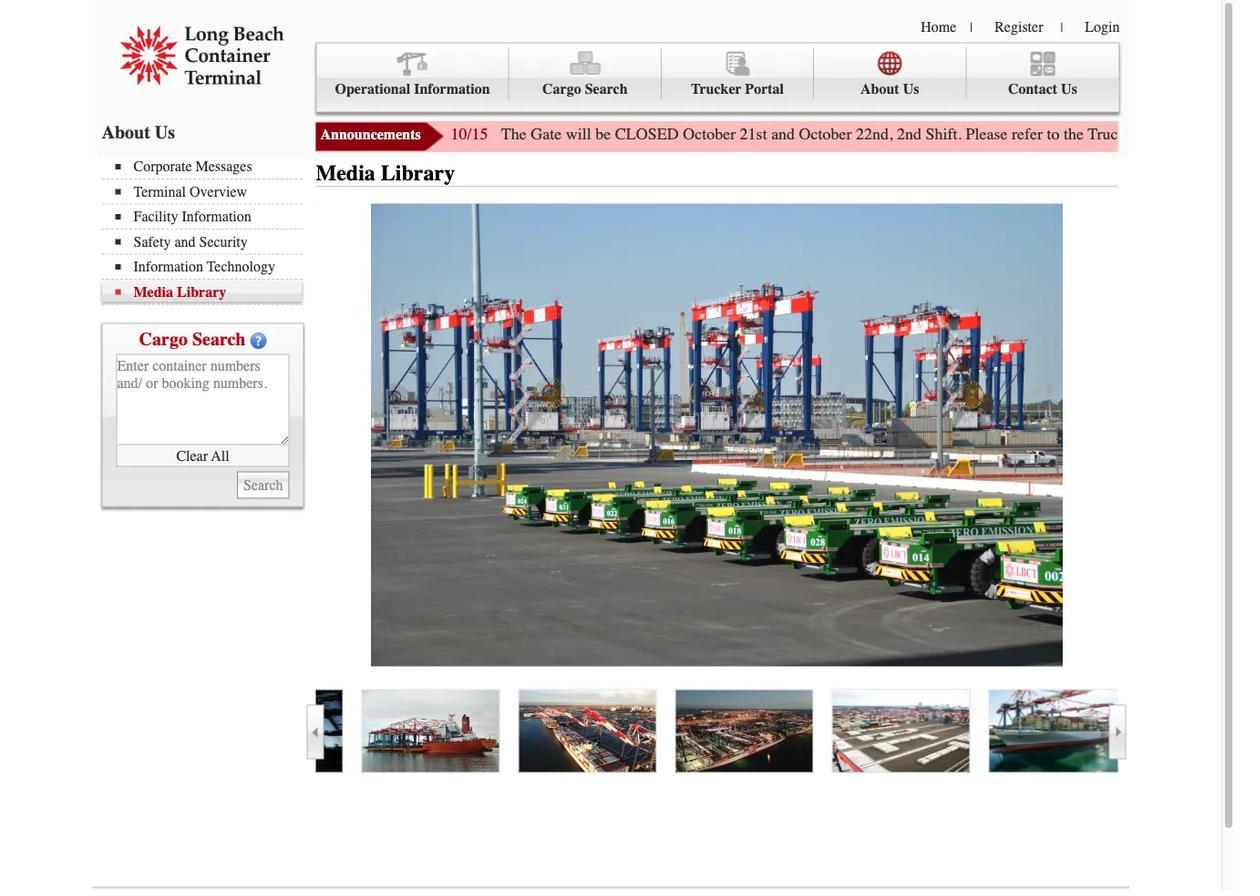 Task type: locate. For each thing, give the bounding box(es) containing it.
1 vertical spatial search
[[192, 329, 246, 350]]

information technology link
[[115, 258, 302, 275]]

technology
[[207, 258, 275, 275]]

None submit
[[237, 472, 289, 499]]

information down overview
[[182, 208, 251, 225]]

0 vertical spatial cargo search
[[543, 81, 628, 98]]

22nd,
[[856, 125, 893, 144]]

menu bar
[[316, 42, 1120, 113], [102, 156, 311, 305]]

library down announcements
[[381, 161, 455, 186]]

media library link
[[115, 284, 302, 300]]

about
[[861, 81, 900, 98], [102, 122, 150, 143]]

0 vertical spatial media
[[316, 161, 375, 186]]

1 horizontal spatial us
[[903, 81, 919, 98]]

1 vertical spatial about
[[102, 122, 150, 143]]

gate
[[531, 125, 562, 144], [1131, 125, 1162, 144]]

october left 21st
[[683, 125, 736, 144]]

safety
[[134, 233, 171, 250]]

operational information
[[335, 81, 490, 98]]

2 vertical spatial information
[[134, 258, 203, 275]]

portal
[[745, 81, 784, 98]]

1 gate from the left
[[531, 125, 562, 144]]

1 vertical spatial cargo search
[[139, 329, 246, 350]]

1 vertical spatial and
[[174, 233, 196, 250]]

0 horizontal spatial october
[[683, 125, 736, 144]]

library inside the corporate messages terminal overview facility information safety and security information technology media library
[[177, 284, 226, 300]]

1 vertical spatial cargo
[[139, 329, 188, 350]]

and right 21st
[[771, 125, 795, 144]]

search down the media library link
[[192, 329, 246, 350]]

media down safety
[[134, 284, 173, 300]]

0 vertical spatial library
[[381, 161, 455, 186]]

0 vertical spatial cargo
[[543, 81, 581, 98]]

search up be
[[585, 81, 628, 98]]

facility information link
[[115, 208, 302, 225]]

library
[[381, 161, 455, 186], [177, 284, 226, 300]]

to
[[1047, 125, 1060, 144]]

library down information technology link
[[177, 284, 226, 300]]

and
[[771, 125, 795, 144], [174, 233, 196, 250]]

search
[[585, 81, 628, 98], [192, 329, 246, 350]]

contact
[[1008, 81, 1058, 98]]

cargo search
[[543, 81, 628, 98], [139, 329, 246, 350]]

information up 10/15 in the top left of the page
[[414, 81, 490, 98]]

trucker
[[691, 81, 742, 98]]

us up "2nd"
[[903, 81, 919, 98]]

cargo search down the media library link
[[139, 329, 246, 350]]

october
[[683, 125, 736, 144], [799, 125, 852, 144]]

clear
[[176, 447, 208, 464]]

about up 22nd,
[[861, 81, 900, 98]]

menu bar containing corporate messages
[[102, 156, 311, 305]]

will
[[566, 125, 591, 144]]

web
[[1210, 125, 1235, 144]]

0 vertical spatial about
[[861, 81, 900, 98]]

menu bar containing operational information
[[316, 42, 1120, 113]]

1 vertical spatial library
[[177, 284, 226, 300]]

october left 22nd,
[[799, 125, 852, 144]]

login
[[1085, 18, 1120, 35]]

2 october from the left
[[799, 125, 852, 144]]

|
[[970, 20, 973, 35], [1061, 20, 1063, 35]]

clear all button
[[116, 445, 289, 467]]

security
[[199, 233, 248, 250]]

0 horizontal spatial |
[[970, 20, 973, 35]]

us right the contact
[[1061, 81, 1078, 98]]

1 vertical spatial about us
[[102, 122, 175, 143]]

1 horizontal spatial search
[[585, 81, 628, 98]]

0 horizontal spatial about us
[[102, 122, 175, 143]]

cargo down the media library link
[[139, 329, 188, 350]]

information
[[414, 81, 490, 98], [182, 208, 251, 225], [134, 258, 203, 275]]

gate right 'truck'
[[1131, 125, 1162, 144]]

| left login link
[[1061, 20, 1063, 35]]

0 horizontal spatial library
[[177, 284, 226, 300]]

gate right the
[[531, 125, 562, 144]]

truck
[[1088, 125, 1127, 144]]

0 horizontal spatial media
[[134, 284, 173, 300]]

us for contact us link
[[1061, 81, 1078, 98]]

media inside the corporate messages terminal overview facility information safety and security information technology media library
[[134, 284, 173, 300]]

corporate messages terminal overview facility information safety and security information technology media library
[[134, 158, 275, 300]]

2 gate from the left
[[1131, 125, 1162, 144]]

| right home link
[[970, 20, 973, 35]]

1 horizontal spatial and
[[771, 125, 795, 144]]

trucker portal
[[691, 81, 784, 98]]

0 vertical spatial search
[[585, 81, 628, 98]]

about us
[[861, 81, 919, 98], [102, 122, 175, 143]]

about us up 22nd,
[[861, 81, 919, 98]]

0 vertical spatial and
[[771, 125, 795, 144]]

home link
[[921, 18, 957, 35]]

cargo search up will
[[543, 81, 628, 98]]

cargo
[[543, 81, 581, 98], [139, 329, 188, 350]]

0 vertical spatial menu bar
[[316, 42, 1120, 113]]

and inside the corporate messages terminal overview facility information safety and security information technology media library
[[174, 233, 196, 250]]

0 horizontal spatial gate
[[531, 125, 562, 144]]

1 horizontal spatial october
[[799, 125, 852, 144]]

1 horizontal spatial cargo search
[[543, 81, 628, 98]]

1 vertical spatial media
[[134, 284, 173, 300]]

terminal overview link
[[115, 183, 302, 200]]

10/15
[[451, 125, 488, 144]]

1 horizontal spatial gate
[[1131, 125, 1162, 144]]

1 horizontal spatial |
[[1061, 20, 1063, 35]]

terminal
[[134, 183, 186, 200]]

1 horizontal spatial media
[[316, 161, 375, 186]]

about up corporate
[[102, 122, 150, 143]]

0 horizontal spatial and
[[174, 233, 196, 250]]

us
[[903, 81, 919, 98], [1061, 81, 1078, 98], [155, 122, 175, 143]]

cargo inside menu bar
[[543, 81, 581, 98]]

0 horizontal spatial menu bar
[[102, 156, 311, 305]]

about us up corporate
[[102, 122, 175, 143]]

1 horizontal spatial about us
[[861, 81, 919, 98]]

0 vertical spatial about us
[[861, 81, 919, 98]]

21st
[[740, 125, 767, 144]]

all
[[211, 447, 229, 464]]

1 vertical spatial information
[[182, 208, 251, 225]]

0 horizontal spatial us
[[155, 122, 175, 143]]

operational information link
[[317, 48, 509, 99]]

media
[[316, 161, 375, 186], [134, 284, 173, 300]]

information down safety
[[134, 258, 203, 275]]

1 horizontal spatial cargo
[[543, 81, 581, 98]]

cargo up will
[[543, 81, 581, 98]]

register link
[[995, 18, 1043, 35]]

1 horizontal spatial menu bar
[[316, 42, 1120, 113]]

Enter container numbers and/ or booking numbers.  text field
[[116, 354, 289, 445]]

0 horizontal spatial about
[[102, 122, 150, 143]]

0 vertical spatial information
[[414, 81, 490, 98]]

be
[[596, 125, 611, 144]]

and right safety
[[174, 233, 196, 250]]

media down announcements
[[316, 161, 375, 186]]

2 horizontal spatial us
[[1061, 81, 1078, 98]]

us up corporate
[[155, 122, 175, 143]]

1 vertical spatial menu bar
[[102, 156, 311, 305]]



Task type: describe. For each thing, give the bounding box(es) containing it.
0 horizontal spatial cargo search
[[139, 329, 246, 350]]

2 | from the left
[[1061, 20, 1063, 35]]

announcements
[[320, 126, 421, 143]]

operational
[[335, 81, 410, 98]]

register
[[995, 18, 1043, 35]]

corporate messages link
[[115, 158, 302, 175]]

safety and security link
[[115, 233, 302, 250]]

hours
[[1166, 125, 1206, 144]]

the
[[501, 125, 527, 144]]

1 | from the left
[[970, 20, 973, 35]]

refer
[[1012, 125, 1043, 144]]

cargo search link
[[509, 48, 662, 99]]

trucker portal link
[[662, 48, 814, 99]]

login link
[[1085, 18, 1120, 35]]

contact us link
[[967, 48, 1119, 99]]

overview
[[190, 183, 247, 200]]

1 october from the left
[[683, 125, 736, 144]]

shift.
[[926, 125, 962, 144]]

clear all
[[176, 447, 229, 464]]

please
[[966, 125, 1008, 144]]

about us link
[[814, 48, 967, 99]]

contact us
[[1008, 81, 1078, 98]]

cargo search inside cargo search link
[[543, 81, 628, 98]]

1 horizontal spatial library
[[381, 161, 455, 186]]

home
[[921, 18, 957, 35]]

0 horizontal spatial cargo
[[139, 329, 188, 350]]

media library
[[316, 161, 455, 186]]

messages
[[196, 158, 252, 175]]

0 horizontal spatial search
[[192, 329, 246, 350]]

corporate
[[134, 158, 192, 175]]

closed
[[615, 125, 679, 144]]

us for about us link
[[903, 81, 919, 98]]

the
[[1064, 125, 1084, 144]]

2nd
[[897, 125, 922, 144]]

10/15 the gate will be closed october 21st and october 22nd, 2nd shift. please refer to the truck gate hours web
[[451, 125, 1235, 144]]

facility
[[134, 208, 178, 225]]

1 horizontal spatial about
[[861, 81, 900, 98]]



Task type: vqa. For each thing, say whether or not it's contained in the screenshot.
free time & disputes link on the left
no



